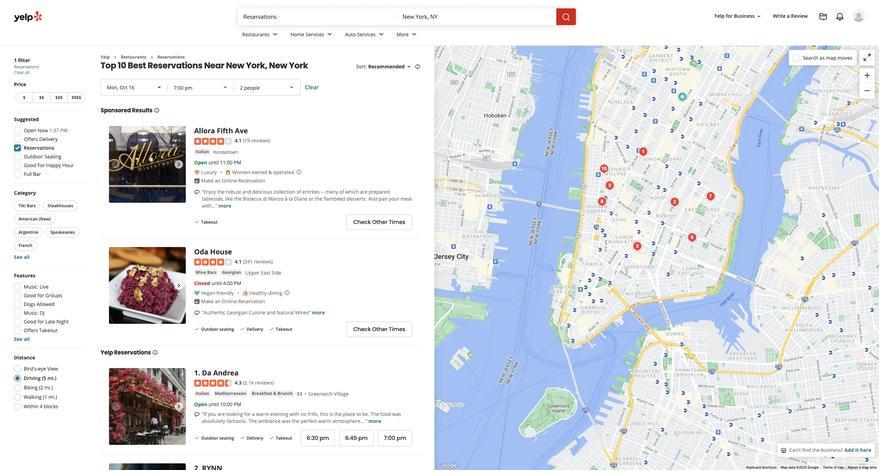 Task type: vqa. For each thing, say whether or not it's contained in the screenshot.
got
no



Task type: describe. For each thing, give the bounding box(es) containing it.
$
[[23, 95, 25, 101]]

french
[[19, 243, 32, 249]]

tiki
[[19, 203, 26, 209]]

16 checkmark v2 image down 16 reservation v2 icon
[[194, 326, 200, 332]]

times for oda house
[[389, 326, 405, 334]]

the up 'tableside,'
[[217, 189, 225, 195]]

takeout down late
[[39, 327, 58, 334]]

16 checkmark v2 image down "authentic georgian cuisine and natural wines" more
[[269, 326, 274, 332]]

offers takeout
[[24, 327, 58, 334]]

2 vertical spatial reviews)
[[255, 380, 274, 386]]

group containing category
[[13, 190, 87, 261]]

atmosphere.…"
[[333, 418, 367, 425]]

.
[[198, 368, 200, 378]]

reviews) for allora fifth ave
[[251, 137, 270, 144]]

Cover field
[[234, 80, 299, 96]]

24 chevron down v2 image for restaurants
[[271, 30, 279, 39]]

1 vertical spatial georgian
[[227, 310, 248, 316]]

side
[[272, 270, 281, 276]]

0 horizontal spatial was
[[282, 418, 291, 425]]

allora
[[194, 126, 215, 136]]

"enjoy
[[202, 189, 216, 195]]

mi.) for biking (2 mi.)
[[44, 385, 53, 391]]

which
[[345, 189, 359, 195]]

1 new from the left
[[226, 60, 244, 71]]

4:00
[[223, 280, 233, 287]]

a for report
[[859, 466, 861, 470]]

outdoor seating for 16 checkmark v2 image under 16 speech v2 image
[[201, 435, 234, 441]]

yelp for business
[[714, 13, 755, 19]]

1:37
[[49, 127, 59, 134]]

4
[[40, 403, 43, 410]]

none field near
[[403, 13, 551, 21]]

16 chevron down v2 image
[[406, 64, 412, 70]]

good for good for late night
[[24, 319, 36, 325]]

other for oda house
[[372, 326, 387, 334]]

yelp for the yelp link
[[101, 54, 110, 60]]

16 checkmark v2 image down "authentic georgian cuisine and natural wines" more
[[240, 326, 245, 332]]

clear all link
[[14, 70, 30, 75]]

la
[[289, 196, 293, 202]]

next image
[[175, 281, 183, 290]]

home services link
[[285, 25, 340, 45]]

many
[[325, 189, 338, 195]]

$$ inside button
[[39, 95, 44, 101]]

steakhouses
[[48, 203, 73, 209]]

offers delivery
[[24, 136, 58, 143]]

0 vertical spatial warm
[[256, 411, 269, 418]]

option group containing distance
[[12, 355, 87, 412]]

slideshow element for allora
[[109, 126, 186, 203]]

11:00
[[220, 159, 233, 166]]

16 checkmark v2 image up oda
[[194, 219, 200, 225]]

review
[[791, 13, 808, 19]]

4.3
[[235, 380, 242, 386]]

0 horizontal spatial of
[[297, 189, 301, 195]]

no
[[301, 411, 307, 418]]

all inside 1 filter reservations clear all
[[25, 70, 30, 75]]

write a review
[[773, 13, 808, 19]]

for for groups
[[37, 292, 44, 299]]

1 horizontal spatial $$
[[297, 391, 302, 397]]

user actions element
[[709, 9, 875, 52]]

$$$$
[[72, 95, 81, 101]]

for for business
[[726, 13, 733, 19]]

1 vertical spatial da andrea image
[[109, 368, 186, 445]]

american (new) button
[[14, 214, 55, 225]]

0 vertical spatial the
[[371, 411, 379, 418]]

allowed
[[37, 301, 55, 308]]

pm for closed until 4:00 pm
[[234, 280, 241, 287]]

(19
[[243, 137, 250, 144]]

sponsored
[[101, 107, 131, 115]]

3 slideshow element from the top
[[109, 368, 186, 445]]

group containing features
[[12, 272, 87, 343]]

16 women owned v2 image
[[225, 170, 231, 175]]

2 new from the left
[[269, 60, 287, 71]]

(241
[[243, 258, 253, 265]]

(5
[[42, 375, 46, 382]]

10
[[118, 60, 126, 71]]

search image
[[562, 13, 570, 21]]

1 vertical spatial open
[[194, 159, 207, 166]]

it
[[855, 447, 859, 454]]

$$$$ button
[[67, 92, 85, 103]]

other for allora fifth ave
[[372, 218, 387, 226]]

filter
[[18, 57, 30, 64]]

upper
[[245, 270, 260, 276]]

16 checkmark v2 image down 16 speech v2 image
[[194, 435, 200, 441]]

Select a date text field
[[101, 80, 168, 95]]

0 vertical spatial delivery
[[39, 136, 58, 143]]

24 chevron down v2 image for auto services
[[377, 30, 385, 39]]

2 - from the left
[[323, 189, 324, 195]]

terms of use
[[823, 466, 844, 470]]

16 chevron down v2 image
[[756, 14, 762, 19]]

good for good for groups
[[24, 292, 36, 299]]

the north fork image
[[597, 162, 611, 176]]

a inside '"if you are looking for a warm evening with no frills, this is the place to be. the food was absolutely fantastic. the ambiance was the perfect warm atmosphere.…"'
[[252, 411, 255, 418]]

takeout for 16 checkmark v2 icon under "authentic georgian cuisine and natural wines" more
[[276, 327, 292, 332]]

brunch
[[278, 391, 293, 397]]

results
[[132, 107, 152, 115]]

6:30 pm
[[307, 435, 329, 443]]

business categories element
[[237, 25, 865, 45]]

map for error
[[862, 466, 869, 470]]

16 bizhouse v2 image
[[781, 448, 787, 454]]

1 vertical spatial the
[[249, 418, 257, 425]]

an for fifth
[[215, 177, 221, 184]]

to
[[356, 411, 361, 418]]

allora fifth ave
[[194, 126, 248, 136]]

bar
[[33, 171, 41, 177]]

pm for open until 11:00 pm
[[234, 159, 241, 166]]

2 horizontal spatial of
[[834, 466, 837, 470]]

keyboard
[[746, 466, 761, 470]]

2 vertical spatial more link
[[368, 418, 381, 425]]

italian for 1st italian link from the top
[[196, 149, 209, 155]]

1 vertical spatial warm
[[318, 418, 331, 425]]

$ button
[[15, 92, 33, 103]]

be.
[[362, 411, 369, 418]]

check other times for allora fifth ave
[[353, 218, 405, 226]]

4.1 star rating image for fifth
[[194, 138, 232, 145]]

da andrea image inside map region
[[636, 145, 650, 159]]

speakeasies button
[[46, 227, 79, 238]]

as
[[820, 54, 825, 61]]

make for oda
[[201, 298, 214, 305]]

ave
[[235, 126, 248, 136]]

à
[[285, 196, 288, 202]]

0 vertical spatial 16 info v2 image
[[415, 64, 420, 70]]

outdoor for 16 checkmark v2 image under 16 speech v2 image
[[201, 435, 218, 441]]

good for happy hour
[[24, 162, 74, 169]]

reservation for oda house
[[238, 298, 265, 305]]

map region
[[433, 9, 879, 470]]

outdoor for 16 checkmark v2 icon below 16 reservation v2 icon
[[201, 327, 218, 332]]

this
[[320, 411, 328, 418]]

search as map moves
[[803, 54, 853, 61]]

7:00 pm
[[384, 435, 406, 443]]

Near text field
[[403, 13, 551, 21]]

da
[[202, 368, 211, 378]]

search
[[803, 54, 818, 61]]

(1
[[43, 394, 47, 401]]

4.1 for fifth
[[235, 137, 242, 144]]

see for features
[[14, 336, 22, 343]]

pair
[[379, 196, 388, 202]]

the right is
[[334, 411, 342, 418]]

dj
[[40, 310, 45, 316]]

add
[[845, 447, 854, 454]]

0 horizontal spatial restaurants link
[[121, 54, 146, 60]]

offers for offers delivery
[[24, 136, 38, 143]]

clear button
[[305, 84, 319, 91]]

map for moves
[[826, 54, 836, 61]]

and
[[368, 196, 377, 202]]

1 for 1 . da andrea
[[194, 368, 198, 378]]

report
[[848, 466, 858, 470]]

music: for music: dj
[[24, 310, 38, 316]]

16 vegan v2 image
[[194, 291, 200, 296]]

previous image
[[112, 160, 120, 169]]

house
[[210, 247, 232, 257]]

biking (2 mi.)
[[24, 385, 53, 391]]

open for sponsored results
[[194, 401, 207, 408]]

jose luis mediterranean cuisine image
[[704, 190, 718, 204]]

toriya image
[[685, 231, 699, 245]]

the down with
[[292, 418, 299, 425]]

6:30
[[307, 435, 318, 443]]

"enjoy the robust and delicious collection of entrées -- many of which are prepared tableside, like the bistecca di manzo à la diane or the flambéed desserts. and pair your meal with…"
[[202, 189, 412, 209]]

dogs
[[24, 301, 35, 308]]

and for natural
[[267, 310, 276, 316]]

top thai vintage image
[[603, 179, 617, 193]]

is
[[330, 411, 333, 418]]

recommended
[[368, 63, 405, 70]]

natural
[[277, 310, 294, 316]]

see all for features
[[14, 336, 30, 343]]

16 checkmark v2 image down fantastic.
[[240, 435, 245, 441]]

clear inside 1 filter reservations clear all
[[14, 70, 24, 75]]

wine bars
[[196, 270, 217, 276]]

georgian inside button
[[222, 270, 241, 276]]

happy
[[46, 162, 61, 169]]

dining
[[268, 290, 282, 297]]

(new)
[[39, 216, 51, 222]]

6:30 pm link
[[301, 430, 335, 447]]

reservation for allora fifth ave
[[238, 177, 265, 184]]

4.1 for house
[[235, 258, 242, 265]]

recommended button
[[368, 63, 412, 70]]

cuisine
[[249, 310, 266, 316]]

"if
[[202, 411, 207, 418]]

absolutely
[[202, 418, 225, 425]]

4.3 star rating image
[[194, 380, 232, 387]]

google
[[808, 466, 819, 470]]

robust
[[226, 189, 241, 195]]

price group
[[14, 81, 87, 104]]

slideshow element for oda
[[109, 247, 186, 324]]

online for fifth
[[222, 177, 237, 184]]

are inside "enjoy the robust and delicious collection of entrées -- many of which are prepared tableside, like the bistecca di manzo à la diane or the flambéed desserts. and pair your meal with…"
[[360, 189, 367, 195]]

until for fifth
[[209, 159, 219, 166]]

music: for music: live
[[24, 284, 38, 290]]

pm for 6:30 pm
[[320, 435, 329, 443]]

$$$ button
[[50, 92, 67, 103]]

1 vertical spatial more
[[312, 310, 325, 316]]

within
[[24, 403, 38, 410]]

16 speech v2 image
[[194, 412, 200, 418]]

check other times for oda house
[[353, 326, 405, 334]]

data
[[789, 466, 796, 470]]



Task type: locate. For each thing, give the bounding box(es) containing it.
0 horizontal spatial 1
[[14, 57, 17, 64]]

24 chevron down v2 image
[[326, 30, 334, 39], [377, 30, 385, 39]]

2 italian from the top
[[196, 391, 209, 397]]

french button
[[14, 241, 37, 251]]

oda house
[[194, 247, 232, 257]]

see all button down french button
[[14, 254, 30, 261]]

bars inside button
[[207, 270, 217, 276]]

open for 1 filter
[[24, 127, 36, 134]]

pm for 6:45 pm
[[358, 435, 368, 443]]

1 vertical spatial a
[[252, 411, 255, 418]]

1 reservation from the top
[[238, 177, 265, 184]]

0 vertical spatial 1
[[14, 57, 17, 64]]

1 horizontal spatial bars
[[207, 270, 217, 276]]

takeout
[[201, 219, 218, 225], [276, 327, 292, 332], [39, 327, 58, 334], [276, 435, 292, 441]]

1 pm from the left
[[320, 435, 329, 443]]

2 see all button from the top
[[14, 336, 30, 343]]

1 4.1 star rating image from the top
[[194, 138, 232, 145]]

mediterranean
[[215, 391, 246, 397]]

1 4.1 from the top
[[235, 137, 242, 144]]

1 horizontal spatial 24 chevron down v2 image
[[410, 30, 419, 39]]

more link for house
[[312, 310, 325, 316]]

delivery down the open now 1:37 pm
[[39, 136, 58, 143]]

0 horizontal spatial clear
[[14, 70, 24, 75]]

1 vertical spatial online
[[222, 298, 237, 305]]

24 chevron down v2 image for home services
[[326, 30, 334, 39]]

1 outdoor seating from the top
[[201, 327, 234, 332]]

more down like
[[218, 203, 231, 209]]

0 vertical spatial 4.1
[[235, 137, 242, 144]]

services for home services
[[306, 31, 324, 38]]

1 horizontal spatial pm
[[358, 435, 368, 443]]

next image for open until 11:00 pm
[[175, 160, 183, 169]]

16 speech v2 image down 16 reservation v2 image
[[194, 190, 200, 195]]

0 horizontal spatial none field
[[243, 13, 391, 21]]

seating
[[44, 153, 61, 160]]

1 check other times link from the top
[[347, 215, 412, 230]]

4.1 left '(19'
[[235, 137, 242, 144]]

0 vertical spatial outdoor
[[24, 153, 43, 160]]

use
[[838, 466, 844, 470]]

2 vertical spatial 16 info v2 image
[[152, 350, 158, 356]]

4.1 star rating image down allora fifth ave link in the top of the page
[[194, 138, 232, 145]]

services for auto services
[[357, 31, 376, 38]]

pm for open now 1:37 pm
[[60, 127, 68, 134]]

moves
[[838, 54, 853, 61]]

allora fifth ave image
[[676, 90, 690, 104]]

2 seating from the top
[[219, 435, 234, 441]]

1 horizontal spatial da andrea image
[[636, 145, 650, 159]]

None search field
[[238, 8, 577, 25]]

previous image
[[112, 281, 120, 290], [112, 403, 120, 411]]

16 speech v2 image for oda house
[[194, 311, 200, 316]]

the down robust
[[234, 196, 242, 202]]

2 previous image from the top
[[112, 403, 120, 411]]

make an online reservation
[[201, 177, 265, 184], [201, 298, 265, 305]]

1 vertical spatial clear
[[305, 84, 319, 91]]

group containing suggested
[[12, 116, 87, 180]]

online for house
[[222, 298, 237, 305]]

delivery down the cuisine
[[247, 327, 263, 332]]

1 . da andrea
[[194, 368, 239, 378]]

outdoor down "authentic
[[201, 327, 218, 332]]

0 vertical spatial da andrea image
[[636, 145, 650, 159]]

music: down dogs
[[24, 310, 38, 316]]

1 make an online reservation from the top
[[201, 177, 265, 184]]

good for good for happy hour
[[24, 162, 36, 169]]

a right report
[[859, 466, 861, 470]]

more link right 'wines"' in the left bottom of the page
[[312, 310, 325, 316]]

your
[[389, 196, 399, 202]]

for up the "dogs allowed" at bottom left
[[37, 292, 44, 299]]

2 make an online reservation from the top
[[201, 298, 265, 305]]

paesano of mulberry street image
[[631, 240, 645, 254]]

3 pm from the left
[[397, 435, 406, 443]]

and inside "enjoy the robust and delicious collection of entrées -- many of which are prepared tableside, like the bistecca di manzo à la diane or the flambéed desserts. and pair your meal with…"
[[242, 189, 251, 195]]

of up diane
[[297, 189, 301, 195]]

warm down this
[[318, 418, 331, 425]]

& inside button
[[273, 391, 276, 397]]

zoom out image
[[863, 87, 871, 95]]

1 an from the top
[[215, 177, 221, 184]]

a for write
[[787, 13, 790, 19]]

breakfast
[[252, 391, 272, 397]]

outdoor down absolutely
[[201, 435, 218, 441]]

16 healthy dining v2 image
[[242, 291, 248, 296]]

1 horizontal spatial are
[[360, 189, 367, 195]]

was down evening
[[282, 418, 291, 425]]

0 vertical spatial a
[[787, 13, 790, 19]]

1 italian from the top
[[196, 149, 209, 155]]

0 horizontal spatial &
[[268, 169, 272, 176]]

and up the "bistecca"
[[242, 189, 251, 195]]

for for late
[[37, 319, 44, 325]]

good down music: dj
[[24, 319, 36, 325]]

open until 10:00 pm
[[194, 401, 241, 408]]

1 horizontal spatial the
[[371, 411, 379, 418]]

reviews) up breakfast
[[255, 380, 274, 386]]

luxury
[[201, 169, 217, 176]]

for up offers takeout
[[37, 319, 44, 325]]

1 horizontal spatial services
[[357, 31, 376, 38]]

make an online reservation for house
[[201, 298, 265, 305]]

0 horizontal spatial $$
[[39, 95, 44, 101]]

1 vertical spatial yelp
[[101, 54, 110, 60]]

0 vertical spatial are
[[360, 189, 367, 195]]

2 horizontal spatial more link
[[368, 418, 381, 425]]

and for delicious
[[242, 189, 251, 195]]

good up full
[[24, 162, 36, 169]]

0 vertical spatial georgian
[[222, 270, 241, 276]]

online down friendly
[[222, 298, 237, 305]]

delivery for 16 checkmark v2 image under 16 speech v2 image
[[247, 435, 263, 441]]

2 24 chevron down v2 image from the left
[[410, 30, 419, 39]]

1 horizontal spatial of
[[339, 189, 344, 195]]

more down the be. at bottom
[[368, 418, 381, 425]]

0 horizontal spatial a
[[252, 411, 255, 418]]

1 vertical spatial 16 info v2 image
[[154, 108, 159, 113]]

2 offers from the top
[[24, 327, 38, 334]]

outdoor inside group
[[24, 153, 43, 160]]

mi.) right (1
[[49, 394, 57, 401]]

offers for offers takeout
[[24, 327, 38, 334]]

bars right "wine"
[[207, 270, 217, 276]]

more link
[[391, 25, 424, 45]]

1 inside 1 filter reservations clear all
[[14, 57, 17, 64]]

live
[[40, 284, 49, 290]]

10:00
[[220, 401, 233, 408]]

pm right 6:30
[[320, 435, 329, 443]]

see all up the distance
[[14, 336, 30, 343]]

2 vertical spatial good
[[24, 319, 36, 325]]

oda house image
[[109, 247, 186, 324]]

open
[[24, 127, 36, 134], [194, 159, 207, 166], [194, 401, 207, 408]]

check
[[353, 218, 371, 226], [353, 326, 371, 334]]

2 other from the top
[[372, 326, 387, 334]]

2 vertical spatial open
[[194, 401, 207, 408]]

projects image
[[819, 13, 827, 21]]

you
[[208, 411, 216, 418]]

1 offers from the top
[[24, 136, 38, 143]]

24 chevron down v2 image for more
[[410, 30, 419, 39]]

1 vertical spatial slideshow element
[[109, 247, 186, 324]]

vegan
[[201, 290, 215, 297]]

see all for category
[[14, 254, 30, 261]]

0 vertical spatial previous image
[[112, 281, 120, 290]]

are right you
[[218, 411, 225, 418]]

0 vertical spatial slideshow element
[[109, 126, 186, 203]]

zoom in image
[[863, 71, 871, 80]]

are up desserts.
[[360, 189, 367, 195]]

0 horizontal spatial restaurants
[[121, 54, 146, 60]]

see for category
[[14, 254, 22, 261]]

pm inside the 6:30 pm link
[[320, 435, 329, 443]]

restaurants up york,
[[242, 31, 270, 38]]

the right fantastic.
[[249, 418, 257, 425]]

2 check from the top
[[353, 326, 371, 334]]

mi.) for driving (5 mi.)
[[47, 375, 56, 382]]

0 vertical spatial was
[[392, 411, 401, 418]]

offers
[[24, 136, 38, 143], [24, 327, 38, 334]]

2 vertical spatial all
[[24, 336, 30, 343]]

more
[[397, 31, 409, 38]]

italian button for 1st italian link from the top
[[194, 148, 211, 155]]

2 services from the left
[[357, 31, 376, 38]]

map data ©2023 google
[[781, 466, 819, 470]]

terms of use link
[[823, 466, 844, 470]]

16 checkmark v2 image down "ambiance"
[[269, 435, 274, 441]]

24 chevron down v2 image inside "home services" link
[[326, 30, 334, 39]]

1 vertical spatial mi.)
[[44, 385, 53, 391]]

(2
[[39, 385, 43, 391]]

see down french button
[[14, 254, 22, 261]]

2 check other times from the top
[[353, 326, 405, 334]]

1 other from the top
[[372, 218, 387, 226]]

bars for tiki bars
[[27, 203, 36, 209]]

24 chevron down v2 image right more
[[410, 30, 419, 39]]

0 horizontal spatial warm
[[256, 411, 269, 418]]

ambiance
[[258, 418, 281, 425]]

york,
[[246, 60, 267, 71]]

pm up looking
[[234, 401, 241, 408]]

1 16 speech v2 image from the top
[[194, 190, 200, 195]]

"if you are looking for a warm evening with no frills, this is the place to be. the food was absolutely fantastic. the ambiance was the perfect warm atmosphere.…"
[[202, 411, 401, 425]]

italian link up the open until 11:00 pm
[[194, 148, 211, 155]]

2 16 speech v2 image from the top
[[194, 311, 200, 316]]

music: down features
[[24, 284, 38, 290]]

Find text field
[[243, 13, 391, 21]]

the right find on the right bottom
[[812, 447, 820, 454]]

1 check from the top
[[353, 218, 371, 226]]

6:45 pm
[[345, 435, 368, 443]]

restaurants link left 16 chevron right v2 image
[[121, 54, 146, 60]]

1 vertical spatial bars
[[207, 270, 217, 276]]

2 an from the top
[[215, 298, 221, 305]]

seating down fantastic.
[[219, 435, 234, 441]]

more link for fifth
[[218, 203, 231, 209]]

2 vertical spatial delivery
[[247, 435, 263, 441]]

yelp for yelp reservations
[[101, 349, 113, 357]]

warm up "ambiance"
[[256, 411, 269, 418]]

reviews) up upper east side at the bottom of page
[[254, 258, 273, 265]]

0 horizontal spatial more link
[[218, 203, 231, 209]]

0 vertical spatial check other times link
[[347, 215, 412, 230]]

allora fifth ave link
[[194, 126, 248, 136]]

takeout for 16 checkmark v2 image on top of oda
[[201, 219, 218, 225]]

16 chevron right v2 image
[[149, 54, 155, 60]]

make an online reservation down friendly
[[201, 298, 265, 305]]

italian button for first italian link from the bottom of the page
[[194, 391, 211, 397]]

16 luxury v2 image
[[194, 170, 200, 175]]

with…"
[[202, 203, 217, 209]]

0 vertical spatial check
[[353, 218, 371, 226]]

italian up the open until 11:00 pm
[[196, 149, 209, 155]]

info icon image
[[296, 169, 302, 175], [296, 169, 302, 175], [284, 290, 290, 296], [284, 290, 290, 296]]

offers down now
[[24, 136, 38, 143]]

restaurants link
[[237, 25, 285, 45], [121, 54, 146, 60]]

slideshow element
[[109, 126, 186, 203], [109, 247, 186, 324], [109, 368, 186, 445]]

sponsored results
[[101, 107, 152, 115]]

2 see from the top
[[14, 336, 22, 343]]

1 seating from the top
[[219, 327, 234, 332]]

yelp for yelp for business
[[714, 13, 725, 19]]

more for tableside,
[[218, 203, 231, 209]]

eye
[[38, 366, 46, 372]]

outdoor seating down "authentic
[[201, 327, 234, 332]]

1 vertical spatial reviews)
[[254, 258, 273, 265]]

0 horizontal spatial map
[[826, 54, 836, 61]]

(2.1k
[[243, 380, 254, 386]]

bird's-
[[24, 366, 38, 372]]

0 vertical spatial see all button
[[14, 254, 30, 261]]

16 info v2 image right 16 chevron down v2 icon
[[415, 64, 420, 70]]

all down offers takeout
[[24, 336, 30, 343]]

option group
[[12, 355, 87, 412]]

2 next image from the top
[[175, 403, 183, 411]]

clear up price
[[14, 70, 24, 75]]

add it here button
[[845, 447, 871, 454]]

operated
[[273, 169, 294, 176]]

check other times link for oda house
[[347, 322, 412, 337]]

0 vertical spatial map
[[826, 54, 836, 61]]

breakfast & brunch
[[252, 391, 293, 397]]

0 horizontal spatial bars
[[27, 203, 36, 209]]

None field
[[243, 13, 391, 21], [403, 13, 551, 21]]

prepared
[[369, 189, 390, 195]]

0 vertical spatial restaurants
[[242, 31, 270, 38]]

16 checkmark v2 image
[[194, 326, 200, 332], [269, 326, 274, 332], [269, 435, 274, 441]]

0 vertical spatial see all
[[14, 254, 30, 261]]

top
[[101, 60, 116, 71]]

until up vegan friendly
[[212, 280, 222, 287]]

expand map image
[[863, 53, 871, 61]]

italian link down 4.3 star rating image
[[194, 391, 211, 397]]

1 vertical spatial good
[[24, 292, 36, 299]]

0 vertical spatial 4.1 star rating image
[[194, 138, 232, 145]]

1 good from the top
[[24, 162, 36, 169]]

reviews) for oda house
[[254, 258, 273, 265]]

mi.) for walking (1 mi.)
[[49, 394, 57, 401]]

1 vertical spatial and
[[267, 310, 276, 316]]

0 vertical spatial restaurants link
[[237, 25, 285, 45]]

0 vertical spatial outdoor seating
[[201, 327, 234, 332]]

takeout down with…"
[[201, 219, 218, 225]]

24 chevron down v2 image inside more link
[[410, 30, 419, 39]]

2 check other times link from the top
[[347, 322, 412, 337]]

1 24 chevron down v2 image from the left
[[271, 30, 279, 39]]

1 24 chevron down v2 image from the left
[[326, 30, 334, 39]]

night
[[56, 319, 69, 325]]

yelp inside button
[[714, 13, 725, 19]]

2 reservation from the top
[[238, 298, 265, 305]]

1 vertical spatial italian button
[[194, 391, 211, 397]]

like
[[225, 196, 233, 202]]

0 vertical spatial more
[[218, 203, 231, 209]]

more right 'wines"' in the left bottom of the page
[[312, 310, 325, 316]]

for
[[726, 13, 733, 19], [37, 292, 44, 299], [37, 319, 44, 325], [244, 411, 251, 418]]

di
[[263, 196, 267, 202]]

pm right 1:37
[[60, 127, 68, 134]]

all for features
[[24, 336, 30, 343]]

16 info v2 image right the yelp reservations
[[152, 350, 158, 356]]

pm inside 7:00 pm link
[[397, 435, 406, 443]]

notifications image
[[836, 13, 844, 21]]

reviews) right '(19'
[[251, 137, 270, 144]]

outdoor seating for 16 checkmark v2 icon below 16 reservation v2 icon
[[201, 327, 234, 332]]

an for house
[[215, 298, 221, 305]]

1 horizontal spatial restaurants
[[242, 31, 270, 38]]

1 horizontal spatial map
[[862, 466, 869, 470]]

rynn image
[[668, 195, 682, 209]]

16 speech v2 image
[[194, 190, 200, 195], [194, 311, 200, 316]]

1 horizontal spatial clear
[[305, 84, 319, 91]]

2 italian link from the top
[[194, 391, 211, 397]]

0 vertical spatial see
[[14, 254, 22, 261]]

4.1 star rating image
[[194, 138, 232, 145], [194, 259, 232, 266]]

good for groups
[[24, 292, 62, 299]]

all down french button
[[24, 254, 30, 261]]

takeout for 16 checkmark v2 icon below "ambiance"
[[276, 435, 292, 441]]

16 info v2 image
[[415, 64, 420, 70], [154, 108, 159, 113], [152, 350, 158, 356]]

new right near
[[226, 60, 244, 71]]

italian for first italian link from the bottom of the page
[[196, 391, 209, 397]]

1 - from the left
[[321, 189, 323, 195]]

write
[[773, 13, 786, 19]]

mi.) right (5
[[47, 375, 56, 382]]

0 horizontal spatial are
[[218, 411, 225, 418]]

delivery down "ambiance"
[[247, 435, 263, 441]]

distance
[[14, 355, 35, 361]]

16 reservation v2 image
[[194, 299, 200, 305]]

1 slideshow element from the top
[[109, 126, 186, 203]]

2 4.1 star rating image from the top
[[194, 259, 232, 266]]

1 vertical spatial restaurants
[[121, 54, 146, 60]]

2 24 chevron down v2 image from the left
[[377, 30, 385, 39]]

are
[[360, 189, 367, 195], [218, 411, 225, 418]]

tiki bars
[[19, 203, 36, 209]]

pm inside 6:45 pm link
[[358, 435, 368, 443]]

1 left da
[[194, 368, 198, 378]]

previous image for open
[[112, 403, 120, 411]]

pm right 7:00
[[397, 435, 406, 443]]

1 vertical spatial $$
[[297, 391, 302, 397]]

more for to
[[368, 418, 381, 425]]

1 vertical spatial italian link
[[194, 391, 211, 397]]

argentine
[[19, 229, 38, 235]]

1 services from the left
[[306, 31, 324, 38]]

a right write
[[787, 13, 790, 19]]

1 vertical spatial map
[[862, 466, 869, 470]]

da andrea image
[[636, 145, 650, 159], [109, 368, 186, 445]]

1 italian button from the top
[[194, 148, 211, 155]]

0 vertical spatial good
[[24, 162, 36, 169]]

food
[[380, 411, 391, 418]]

takeout down natural
[[276, 327, 292, 332]]

1 previous image from the top
[[112, 281, 120, 290]]

perfect
[[301, 418, 317, 425]]

late
[[45, 319, 55, 325]]

24 chevron down v2 image inside auto services link
[[377, 30, 385, 39]]

1 vertical spatial italian
[[196, 391, 209, 397]]

1 horizontal spatial 1
[[194, 368, 198, 378]]

driving (5 mi.)
[[24, 375, 56, 382]]

1 for 1 filter reservations clear all
[[14, 57, 17, 64]]

$$ button
[[33, 92, 50, 103]]

delivery for 16 checkmark v2 icon below 16 reservation v2 icon
[[247, 327, 263, 332]]

mediterranean link
[[213, 391, 248, 397]]

new left york
[[269, 60, 287, 71]]

the right the or
[[315, 196, 322, 202]]

16 reservation v2 image
[[194, 178, 200, 184]]

2 italian button from the top
[[194, 391, 211, 397]]

more link down like
[[218, 203, 231, 209]]

2 vertical spatial a
[[859, 466, 861, 470]]

pm for 7:00 pm
[[397, 435, 406, 443]]

wine bars button
[[194, 269, 218, 276]]

0 vertical spatial &
[[268, 169, 272, 176]]

24 chevron down v2 image right auto services
[[377, 30, 385, 39]]

6:45
[[345, 435, 357, 443]]

times for allora fifth ave
[[389, 218, 405, 226]]

takeout down "ambiance"
[[276, 435, 292, 441]]

4.1 star rating image for house
[[194, 259, 232, 266]]

none field find
[[243, 13, 391, 21]]

terms
[[823, 466, 833, 470]]

services
[[306, 31, 324, 38], [357, 31, 376, 38]]

2 times from the top
[[389, 326, 405, 334]]

0 horizontal spatial and
[[242, 189, 251, 195]]

1 vertical spatial 4.1 star rating image
[[194, 259, 232, 266]]

next image
[[175, 160, 183, 169], [175, 403, 183, 411]]

good up dogs
[[24, 292, 36, 299]]

1 make from the top
[[201, 177, 214, 184]]

2 online from the top
[[222, 298, 237, 305]]

1 next image from the top
[[175, 160, 183, 169]]

check for oda house
[[353, 326, 371, 334]]

1 times from the top
[[389, 218, 405, 226]]

georgian
[[222, 270, 241, 276], [227, 310, 248, 316]]

outdoor seating down absolutely
[[201, 435, 234, 441]]

1 horizontal spatial was
[[392, 411, 401, 418]]

friendly
[[217, 290, 234, 297]]

16 speech v2 image for allora fifth ave
[[194, 190, 200, 195]]

1 left filter at top
[[14, 57, 17, 64]]

see all button for features
[[14, 336, 30, 343]]

1 vertical spatial other
[[372, 326, 387, 334]]

group
[[860, 68, 875, 99], [12, 116, 87, 180], [13, 190, 87, 261], [12, 272, 87, 343]]

see up the distance
[[14, 336, 22, 343]]

2 outdoor seating from the top
[[201, 435, 234, 441]]

pm for open until 10:00 pm
[[234, 401, 241, 408]]

1 vertical spatial until
[[212, 280, 222, 287]]

1 vertical spatial delivery
[[247, 327, 263, 332]]

0 horizontal spatial pm
[[320, 435, 329, 443]]

make an online reservation for fifth
[[201, 177, 265, 184]]

bars inside button
[[27, 203, 36, 209]]

16 chevron right v2 image
[[112, 54, 118, 60]]

keyboard shortcuts button
[[746, 466, 777, 470]]

2 music: from the top
[[24, 310, 38, 316]]

0 vertical spatial all
[[25, 70, 30, 75]]

georgian button
[[221, 269, 243, 276]]

1 vertical spatial see all button
[[14, 336, 30, 343]]

2 good from the top
[[24, 292, 36, 299]]

$$ left "$$$" 'button'
[[39, 95, 44, 101]]

1 see all button from the top
[[14, 254, 30, 261]]

walking (1 mi.)
[[24, 394, 57, 401]]

check other times link for allora fifth ave
[[347, 215, 412, 230]]

24 chevron down v2 image
[[271, 30, 279, 39], [410, 30, 419, 39]]

0 vertical spatial mi.)
[[47, 375, 56, 382]]

1 online from the top
[[222, 177, 237, 184]]

for up fantastic.
[[244, 411, 251, 418]]

0 vertical spatial make
[[201, 177, 214, 184]]

italian button up the open until 11:00 pm
[[194, 148, 211, 155]]

1 horizontal spatial a
[[787, 13, 790, 19]]

1 italian link from the top
[[194, 148, 211, 155]]

services right auto
[[357, 31, 376, 38]]

0 vertical spatial and
[[242, 189, 251, 195]]

2 pm from the left
[[358, 435, 368, 443]]

4.1 star rating image down oda house link
[[194, 259, 232, 266]]

make down luxury at the left top
[[201, 177, 214, 184]]

all for category
[[24, 254, 30, 261]]

until for house
[[212, 280, 222, 287]]

0 horizontal spatial new
[[226, 60, 244, 71]]

buena vista restaurant & bar image
[[647, 34, 661, 48]]

allora fifth ave image
[[109, 126, 186, 203]]

home
[[291, 31, 304, 38]]

shortcuts
[[762, 466, 777, 470]]

pm
[[60, 127, 68, 134], [234, 159, 241, 166], [234, 280, 241, 287], [234, 401, 241, 408]]

make for allora
[[201, 177, 214, 184]]

2 slideshow element from the top
[[109, 247, 186, 324]]

4.1 left (241
[[235, 258, 242, 265]]

3 good from the top
[[24, 319, 36, 325]]

features
[[14, 272, 35, 279]]

bird's-eye view
[[24, 366, 58, 372]]

1 none field from the left
[[243, 13, 391, 21]]

2 none field from the left
[[403, 13, 551, 21]]

1 see all from the top
[[14, 254, 30, 261]]

0 vertical spatial 16 speech v2 image
[[194, 190, 200, 195]]

1 horizontal spatial more link
[[312, 310, 325, 316]]

christina o. image
[[853, 9, 865, 22]]

oda house link
[[194, 247, 232, 257]]

clear down york
[[305, 84, 319, 91]]

2 make from the top
[[201, 298, 214, 305]]

make down "vegan"
[[201, 298, 214, 305]]

for inside '"if you are looking for a warm evening with no frills, this is the place to be. the food was absolutely fantastic. the ambiance was the perfect warm atmosphere.…"'
[[244, 411, 251, 418]]

2 vertical spatial until
[[209, 401, 219, 408]]

2 4.1 from the top
[[235, 258, 242, 265]]

next image for open until 10:00 pm
[[175, 403, 183, 411]]

16 checkmark v2 image
[[194, 219, 200, 225], [240, 326, 245, 332], [194, 435, 200, 441], [240, 435, 245, 441]]

& left brunch
[[273, 391, 276, 397]]

1 vertical spatial outdoor
[[201, 327, 218, 332]]

walking
[[24, 394, 42, 401]]

report a map error link
[[848, 466, 877, 470]]

1 see from the top
[[14, 254, 22, 261]]

0 vertical spatial italian
[[196, 149, 209, 155]]

1 music: from the top
[[24, 284, 38, 290]]

offers down "good for late night"
[[24, 327, 38, 334]]

bars for wine bars
[[207, 270, 217, 276]]

all down filter at top
[[25, 70, 30, 75]]

business
[[734, 13, 755, 19]]

write a review link
[[770, 10, 811, 23]]

warm
[[256, 411, 269, 418], [318, 418, 331, 425]]

italian button down 4.3 star rating image
[[194, 391, 211, 397]]

Time field
[[168, 80, 233, 96]]

seating down "authentic
[[219, 327, 234, 332]]

for inside button
[[726, 13, 733, 19]]

are inside '"if you are looking for a warm evening with no frills, this is the place to be. the food was absolutely fantastic. the ambiance was the perfect warm atmosphere.…"'
[[218, 411, 225, 418]]

san marino ristorante image
[[595, 195, 609, 209]]

oda
[[194, 247, 208, 257]]

2 see all from the top
[[14, 336, 30, 343]]

pm right 4:00
[[234, 280, 241, 287]]

previous image for closed
[[112, 281, 120, 290]]

pm right 6:45
[[358, 435, 368, 443]]

restaurants inside business categories element
[[242, 31, 270, 38]]

1 vertical spatial outdoor seating
[[201, 435, 234, 441]]

check for allora fifth ave
[[353, 218, 371, 226]]

2 vertical spatial slideshow element
[[109, 368, 186, 445]]

google image
[[436, 461, 459, 470]]

argentine button
[[14, 227, 43, 238]]

outdoor seating
[[201, 327, 234, 332], [201, 435, 234, 441]]

make an online reservation down 16 women owned v2 icon
[[201, 177, 265, 184]]

georgian left the cuisine
[[227, 310, 248, 316]]

16 speech v2 image down 16 reservation v2 icon
[[194, 311, 200, 316]]

1 check other times from the top
[[353, 218, 405, 226]]

see all button for category
[[14, 254, 30, 261]]

reservation
[[238, 177, 265, 184], [238, 298, 265, 305]]

2 horizontal spatial a
[[859, 466, 861, 470]]

1 vertical spatial 16 speech v2 image
[[194, 311, 200, 316]]

for left business
[[726, 13, 733, 19]]

mi.) right "(2"
[[44, 385, 53, 391]]

a right looking
[[252, 411, 255, 418]]



